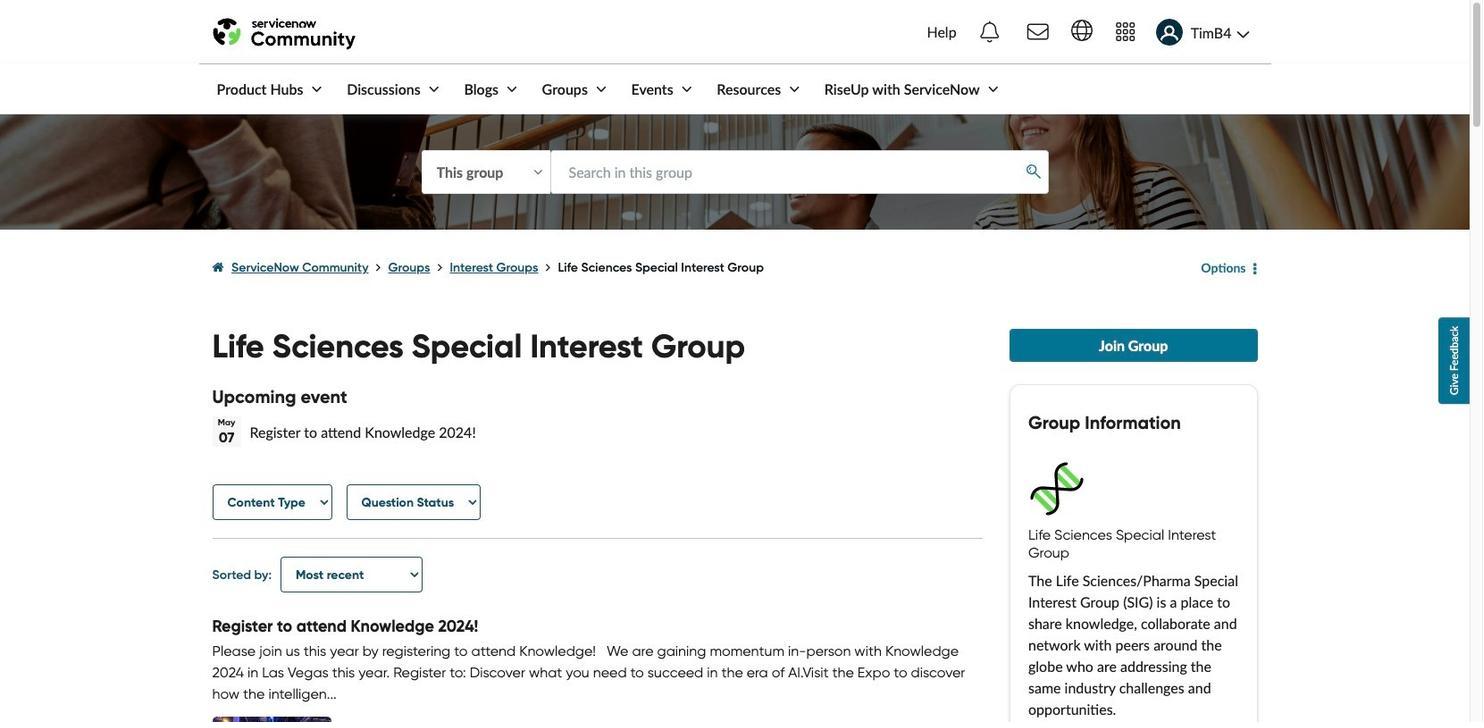 Task type: vqa. For each thing, say whether or not it's contained in the screenshot.
Life Sciences Special Interest Group image
yes



Task type: locate. For each thing, give the bounding box(es) containing it.
menu bar
[[199, 64, 1003, 114]]

None submit
[[1020, 159, 1048, 185]]

list
[[212, 244, 1190, 293]]

heading
[[1029, 412, 1239, 434]]

language selector image
[[1071, 20, 1093, 42]]

life sciences special interest group image
[[1029, 461, 1086, 518]]



Task type: describe. For each thing, give the bounding box(es) containing it.
Search text field
[[550, 150, 1049, 194]]

timb4 image
[[1156, 19, 1183, 46]]



